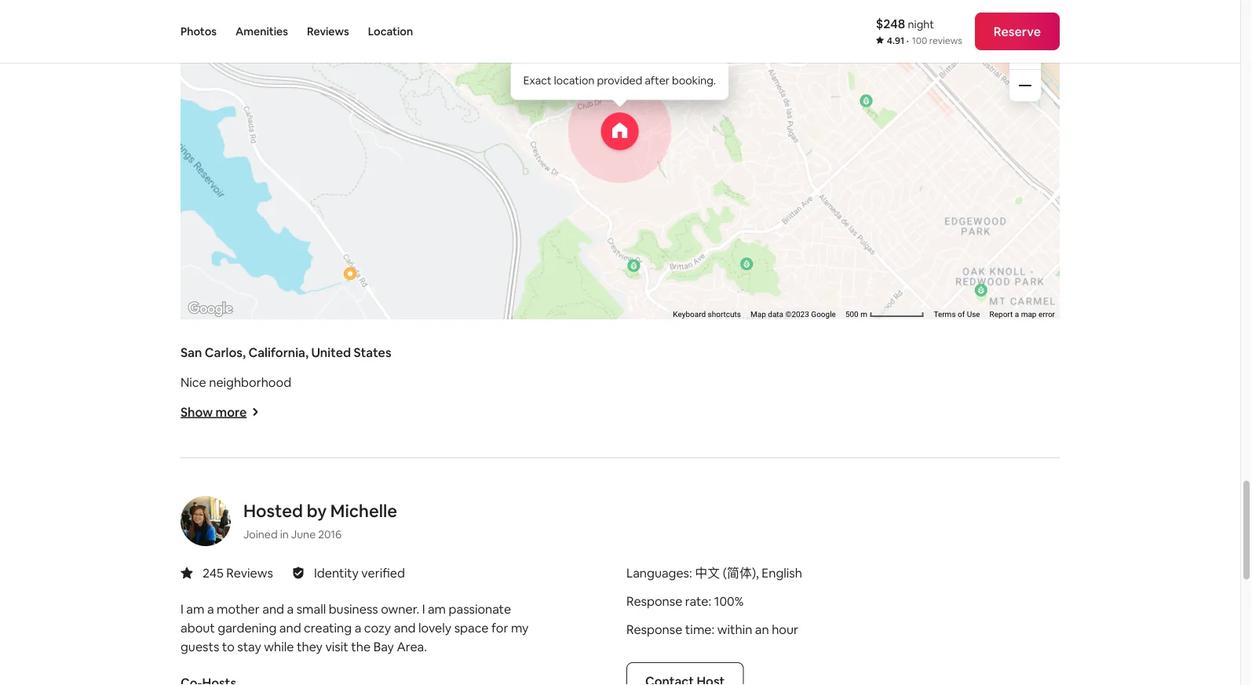 Task type: locate. For each thing, give the bounding box(es) containing it.
location button
[[368, 0, 413, 63]]

california,
[[248, 345, 309, 361]]

response down response rate : 100%
[[627, 622, 683, 638]]

2 am from the left
[[428, 602, 446, 618]]

am up about
[[186, 602, 204, 618]]

san carlos, california, united states
[[181, 345, 391, 361]]

a up the
[[355, 621, 361, 637]]

reviews left location button
[[307, 24, 349, 38]]

terms of use
[[934, 310, 980, 320]]

identity verified
[[314, 566, 405, 582]]

0 vertical spatial reviews
[[307, 24, 349, 38]]

1 horizontal spatial reviews
[[307, 24, 349, 38]]

space
[[454, 621, 489, 637]]

san
[[181, 345, 202, 361]]

report a map error link
[[990, 310, 1055, 320]]

cozy
[[364, 621, 391, 637]]

i up about
[[181, 602, 184, 618]]

500 m button
[[841, 309, 929, 321]]

june
[[291, 528, 316, 542]]

reviews
[[307, 24, 349, 38], [226, 566, 273, 582]]

1 vertical spatial reviews
[[226, 566, 273, 582]]

reserve button
[[975, 13, 1060, 50]]

an
[[755, 622, 769, 638]]

verified
[[361, 566, 405, 582]]

: left 中文
[[689, 566, 692, 582]]

1 horizontal spatial am
[[428, 602, 446, 618]]

creating
[[304, 621, 352, 637]]

1 response from the top
[[627, 594, 683, 610]]

: left 100% on the bottom right
[[709, 594, 712, 610]]

nice neighborhood
[[181, 375, 291, 391]]

am
[[186, 602, 204, 618], [428, 602, 446, 618]]

2 vertical spatial :
[[712, 622, 715, 638]]

245
[[203, 566, 224, 582]]

am up lovely
[[428, 602, 446, 618]]

hour
[[772, 622, 799, 638]]

reviews right 245
[[226, 566, 273, 582]]

keyboard
[[673, 310, 706, 320]]

1 vertical spatial :
[[709, 594, 712, 610]]

:
[[689, 566, 692, 582], [709, 594, 712, 610], [712, 622, 715, 638]]

: for rate
[[709, 594, 712, 610]]

中文
[[695, 566, 720, 582]]

2016
[[318, 528, 342, 542]]

(简体),
[[723, 566, 759, 582]]

rate
[[685, 594, 709, 610]]

100
[[912, 35, 928, 47]]

0 horizontal spatial reviews
[[226, 566, 273, 582]]

i
[[181, 602, 184, 618], [422, 602, 425, 618]]

and up gardening
[[262, 602, 284, 618]]

night
[[908, 17, 934, 31]]

2 i from the left
[[422, 602, 425, 618]]

learn more about the host, michelle. image
[[181, 497, 231, 547], [181, 497, 231, 547]]

1 vertical spatial response
[[627, 622, 683, 638]]

i up lovely
[[422, 602, 425, 618]]

show more
[[181, 405, 247, 421]]

use
[[967, 310, 980, 320]]

: left within
[[712, 622, 715, 638]]

2 response from the top
[[627, 622, 683, 638]]

and up while
[[279, 621, 301, 637]]

report
[[990, 310, 1013, 320]]

response rate : 100%
[[627, 594, 744, 610]]

0 horizontal spatial am
[[186, 602, 204, 618]]

0 vertical spatial response
[[627, 594, 683, 610]]

0 vertical spatial :
[[689, 566, 692, 582]]

245 reviews
[[203, 566, 273, 582]]

and
[[262, 602, 284, 618], [279, 621, 301, 637], [394, 621, 416, 637]]

map
[[751, 310, 766, 320]]

response down languages
[[627, 594, 683, 610]]

4.91 · 100 reviews
[[887, 35, 963, 47]]

1 horizontal spatial i
[[422, 602, 425, 618]]

by
[[307, 500, 327, 523]]

response
[[627, 594, 683, 610], [627, 622, 683, 638]]

nice
[[181, 375, 206, 391]]

0 horizontal spatial i
[[181, 602, 184, 618]]

carlos,
[[205, 345, 246, 361]]

guests
[[181, 639, 219, 655]]

gardening
[[218, 621, 277, 637]]

reviews
[[930, 35, 963, 47]]

hosted by michelle joined in june 2016
[[243, 500, 397, 542]]

they
[[297, 639, 323, 655]]

a
[[1015, 310, 1019, 320], [207, 602, 214, 618], [287, 602, 294, 618], [355, 621, 361, 637]]

map
[[1021, 310, 1037, 320]]

terms of use link
[[934, 310, 980, 320]]

joined
[[243, 528, 278, 542]]

to
[[222, 639, 235, 655]]

amenities
[[236, 24, 288, 38]]

languages
[[627, 566, 689, 582]]

google image
[[185, 300, 236, 320]]

: for time
[[712, 622, 715, 638]]

100%
[[714, 594, 744, 610]]

1 am from the left
[[186, 602, 204, 618]]

owner.
[[381, 602, 419, 618]]



Task type: describe. For each thing, give the bounding box(es) containing it.
neighborhood
[[209, 375, 291, 391]]

error
[[1039, 310, 1055, 320]]

in
[[280, 528, 289, 542]]

within
[[717, 622, 753, 638]]

more
[[216, 405, 247, 421]]

united
[[311, 345, 351, 361]]

shortcuts
[[708, 310, 741, 320]]

states
[[354, 345, 391, 361]]

about
[[181, 621, 215, 637]]

while
[[264, 639, 294, 655]]

response for response rate
[[627, 594, 683, 610]]

a up about
[[207, 602, 214, 618]]

amenities button
[[236, 0, 288, 63]]

business
[[329, 602, 378, 618]]

and down owner.
[[394, 621, 416, 637]]

i am a mother and a small business owner. i am passionate about gardening and creating a cozy and lovely space for my guests to stay while they visit the bay area.
[[181, 602, 529, 655]]

$248
[[876, 15, 906, 31]]

my
[[511, 621, 529, 637]]

zoom in image
[[1019, 48, 1032, 60]]

zoom out image
[[1019, 80, 1032, 92]]

mother
[[217, 602, 260, 618]]

visit
[[325, 639, 348, 655]]

report a map error
[[990, 310, 1055, 320]]

the
[[351, 639, 371, 655]]

for
[[492, 621, 508, 637]]

google
[[811, 310, 836, 320]]

·
[[907, 35, 909, 47]]

4.91
[[887, 35, 905, 47]]

of
[[958, 310, 965, 320]]

reviews button
[[307, 0, 349, 63]]

stay
[[237, 639, 261, 655]]

500 m
[[846, 310, 870, 320]]

map data ©2023 google
[[751, 310, 836, 320]]

m
[[861, 310, 868, 320]]

response for response time
[[627, 622, 683, 638]]

languages : 中文 (简体), english
[[627, 566, 802, 582]]

small
[[297, 602, 326, 618]]

english
[[762, 566, 802, 582]]

photos
[[181, 24, 217, 38]]

data
[[768, 310, 784, 320]]

response time : within an hour
[[627, 622, 799, 638]]

a left map
[[1015, 310, 1019, 320]]

$248 night
[[876, 15, 934, 31]]

keyboard shortcuts button
[[673, 310, 741, 321]]

identity
[[314, 566, 359, 582]]

your stay location, map pin image
[[601, 113, 639, 151]]

add a place to the map image
[[1016, 12, 1035, 31]]

photos button
[[181, 0, 217, 63]]

hosted
[[243, 500, 303, 523]]

location
[[368, 24, 413, 38]]

bay
[[373, 639, 394, 655]]

google map
showing 8 points of interest. region
[[101, 0, 1106, 380]]

show
[[181, 405, 213, 421]]

reserve
[[994, 23, 1041, 39]]

michelle
[[330, 500, 397, 523]]

a left small
[[287, 602, 294, 618]]

passionate
[[449, 602, 511, 618]]

keyboard shortcuts
[[673, 310, 741, 320]]

1 i from the left
[[181, 602, 184, 618]]

area.
[[397, 639, 427, 655]]

lovely
[[419, 621, 452, 637]]

show more button
[[181, 405, 259, 421]]

time
[[685, 622, 712, 638]]

500
[[846, 310, 859, 320]]

©2023
[[786, 310, 809, 320]]

terms
[[934, 310, 956, 320]]



Task type: vqa. For each thing, say whether or not it's contained in the screenshot.
Currency
no



